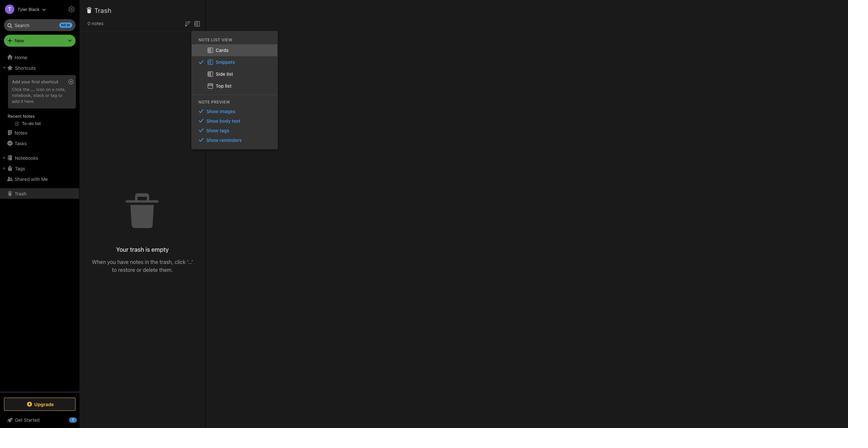 Task type: vqa. For each thing, say whether or not it's contained in the screenshot.
'Show reminders' link
yes



Task type: describe. For each thing, give the bounding box(es) containing it.
side list link
[[192, 68, 277, 80]]

view
[[222, 37, 233, 42]]

add
[[12, 79, 20, 85]]

settings image
[[68, 5, 76, 13]]

here.
[[24, 99, 35, 104]]

restore
[[118, 267, 135, 273]]

Sort options field
[[184, 19, 192, 28]]

or inside 'icon on a note, notebook, stack or tag to add it here.'
[[45, 93, 49, 98]]

empty
[[152, 246, 169, 253]]

delete
[[143, 267, 158, 273]]

cards menu item
[[192, 44, 277, 56]]

tags
[[15, 166, 25, 172]]

reminders
[[220, 138, 242, 143]]

list for top list
[[225, 83, 232, 89]]

first
[[32, 79, 40, 85]]

get
[[15, 418, 23, 424]]

or inside when you have notes in the trash, click '...' to restore or delete them.
[[137, 267, 142, 273]]

shared with me link
[[0, 174, 79, 185]]

show body text link
[[192, 116, 277, 126]]

tags
[[220, 128, 229, 134]]

upgrade
[[34, 402, 54, 408]]

click
[[175, 259, 186, 265]]

to inside when you have notes in the trash, click '...' to restore or delete them.
[[112, 267, 117, 273]]

snippets
[[216, 59, 235, 65]]

show reminders link
[[192, 136, 277, 145]]

new
[[61, 23, 70, 27]]

when
[[92, 259, 106, 265]]

preview
[[211, 100, 230, 105]]

notebooks link
[[0, 153, 79, 163]]

show for show images
[[207, 109, 219, 114]]

show images
[[207, 109, 236, 114]]

dropdown list menu containing cards
[[192, 44, 277, 92]]

have
[[117, 259, 129, 265]]

note window - empty element
[[206, 0, 849, 429]]

expand tags image
[[2, 166, 7, 171]]

tasks button
[[0, 138, 79, 149]]

click to collapse image
[[77, 417, 82, 425]]

shortcuts button
[[0, 63, 79, 73]]

top
[[216, 83, 224, 89]]

a
[[52, 87, 54, 92]]

is
[[146, 246, 150, 253]]

note,
[[56, 87, 66, 92]]

show images link
[[192, 107, 277, 116]]

them.
[[159, 267, 173, 273]]

show for show tags
[[207, 128, 219, 134]]

your
[[116, 246, 129, 253]]

new
[[15, 38, 24, 43]]

notes inside when you have notes in the trash, click '...' to restore or delete them.
[[130, 259, 144, 265]]

notebook,
[[12, 93, 32, 98]]

your
[[21, 79, 30, 85]]

tree containing home
[[0, 52, 80, 393]]

shared
[[15, 177, 30, 182]]

View options field
[[192, 19, 201, 28]]

on
[[46, 87, 51, 92]]

shortcut
[[41, 79, 58, 85]]

Search text field
[[9, 19, 71, 31]]

...
[[31, 87, 35, 92]]

'...'
[[187, 259, 193, 265]]

add
[[12, 99, 20, 104]]

trash inside trash link
[[15, 191, 26, 197]]

note for note list view
[[199, 37, 210, 42]]

images
[[220, 109, 236, 114]]

in
[[145, 259, 149, 265]]

to inside 'icon on a note, notebook, stack or tag to add it here.'
[[58, 93, 62, 98]]



Task type: locate. For each thing, give the bounding box(es) containing it.
home
[[15, 55, 27, 60]]

3 show from the top
[[207, 128, 219, 134]]

tags button
[[0, 163, 79, 174]]

recent
[[8, 114, 22, 119]]

show body text
[[207, 118, 241, 124]]

dropdown list menu containing show images
[[192, 107, 277, 145]]

tag
[[51, 93, 57, 98]]

to down you
[[112, 267, 117, 273]]

0 horizontal spatial trash
[[15, 191, 26, 197]]

get started
[[15, 418, 40, 424]]

upgrade button
[[4, 398, 76, 412]]

notes up tasks
[[15, 130, 27, 136]]

trash,
[[160, 259, 173, 265]]

0 vertical spatial list
[[227, 71, 233, 77]]

note for note preview
[[199, 100, 210, 105]]

show up show tags at the left of the page
[[207, 118, 219, 124]]

1 horizontal spatial or
[[137, 267, 142, 273]]

trash up the 0 notes
[[94, 7, 111, 14]]

trash
[[94, 7, 111, 14], [15, 191, 26, 197]]

1 vertical spatial trash
[[15, 191, 26, 197]]

1 note from the top
[[199, 37, 210, 42]]

list for side list
[[227, 71, 233, 77]]

notes
[[23, 114, 35, 119], [15, 130, 27, 136]]

tasks
[[15, 141, 27, 146]]

or
[[45, 93, 49, 98], [137, 267, 142, 273]]

1 vertical spatial note
[[199, 100, 210, 105]]

or left delete
[[137, 267, 142, 273]]

1 vertical spatial to
[[112, 267, 117, 273]]

note left list
[[199, 37, 210, 42]]

group containing add your first shortcut
[[0, 73, 79, 130]]

to
[[58, 93, 62, 98], [112, 267, 117, 273]]

notes right recent
[[23, 114, 35, 119]]

0 horizontal spatial or
[[45, 93, 49, 98]]

4 show from the top
[[207, 138, 219, 143]]

dropdown list menu
[[192, 44, 277, 92], [192, 107, 277, 145]]

cards link
[[192, 44, 277, 56]]

text
[[232, 118, 241, 124]]

0 vertical spatial dropdown list menu
[[192, 44, 277, 92]]

0 vertical spatial notes
[[23, 114, 35, 119]]

notes left in
[[130, 259, 144, 265]]

icon on a note, notebook, stack or tag to add it here.
[[12, 87, 66, 104]]

shortcuts
[[15, 65, 36, 71]]

0 horizontal spatial to
[[58, 93, 62, 98]]

trash down shared
[[15, 191, 26, 197]]

when you have notes in the trash, click '...' to restore or delete them.
[[92, 259, 193, 273]]

1 vertical spatial the
[[151, 259, 158, 265]]

show for show body text
[[207, 118, 219, 124]]

7
[[72, 419, 74, 423]]

2 dropdown list menu from the top
[[192, 107, 277, 145]]

note list view
[[199, 37, 233, 42]]

note
[[199, 37, 210, 42], [199, 100, 210, 105]]

the right in
[[151, 259, 158, 265]]

side list
[[216, 71, 233, 77]]

show
[[207, 109, 219, 114], [207, 118, 219, 124], [207, 128, 219, 134], [207, 138, 219, 143]]

Account field
[[0, 3, 46, 16]]

note left preview
[[199, 100, 210, 105]]

side
[[216, 71, 225, 77]]

0 vertical spatial note
[[199, 37, 210, 42]]

notes link
[[0, 128, 79, 138]]

the
[[23, 87, 29, 92], [151, 259, 158, 265]]

list right the top
[[225, 83, 232, 89]]

home link
[[0, 52, 80, 63]]

Help and Learning task checklist field
[[0, 416, 80, 426]]

show left tags
[[207, 128, 219, 134]]

group inside "tree"
[[0, 73, 79, 130]]

tree
[[0, 52, 80, 393]]

top list
[[216, 83, 232, 89]]

notes inside group
[[23, 114, 35, 119]]

0 notes
[[88, 21, 104, 26]]

2 note from the top
[[199, 100, 210, 105]]

tyler black
[[18, 6, 40, 12]]

your trash is empty
[[116, 246, 169, 253]]

started
[[24, 418, 40, 424]]

note preview
[[199, 100, 230, 105]]

black
[[29, 6, 40, 12]]

1 horizontal spatial trash
[[94, 7, 111, 14]]

list
[[227, 71, 233, 77], [225, 83, 232, 89]]

1 vertical spatial or
[[137, 267, 142, 273]]

0 horizontal spatial notes
[[92, 21, 104, 26]]

it
[[21, 99, 23, 104]]

notes right '0'
[[92, 21, 104, 26]]

0 vertical spatial or
[[45, 93, 49, 98]]

show down show tags at the left of the page
[[207, 138, 219, 143]]

1 vertical spatial list
[[225, 83, 232, 89]]

the inside group
[[23, 87, 29, 92]]

0 vertical spatial the
[[23, 87, 29, 92]]

expand notebooks image
[[2, 155, 7, 161]]

click
[[12, 87, 22, 92]]

notes
[[92, 21, 104, 26], [130, 259, 144, 265]]

1 horizontal spatial the
[[151, 259, 158, 265]]

shared with me
[[15, 177, 48, 182]]

group
[[0, 73, 79, 130]]

icon
[[36, 87, 45, 92]]

1 horizontal spatial notes
[[130, 259, 144, 265]]

show tags
[[207, 128, 229, 134]]

show for show reminders
[[207, 138, 219, 143]]

list right side
[[227, 71, 233, 77]]

cards
[[216, 47, 229, 53]]

show tags link
[[192, 126, 277, 136]]

notebooks
[[15, 155, 38, 161]]

me
[[41, 177, 48, 182]]

trash
[[130, 246, 144, 253]]

tyler
[[18, 6, 27, 12]]

0 vertical spatial to
[[58, 93, 62, 98]]

new button
[[4, 35, 76, 47]]

with
[[31, 177, 40, 182]]

1 show from the top
[[207, 109, 219, 114]]

0 vertical spatial trash
[[94, 7, 111, 14]]

the inside when you have notes in the trash, click '...' to restore or delete them.
[[151, 259, 158, 265]]

body
[[220, 118, 231, 124]]

0
[[88, 21, 90, 26]]

1 dropdown list menu from the top
[[192, 44, 277, 92]]

trash link
[[0, 189, 79, 199]]

top list link
[[192, 80, 277, 92]]

1 horizontal spatial to
[[112, 267, 117, 273]]

add your first shortcut
[[12, 79, 58, 85]]

show down 'note preview' at the left of page
[[207, 109, 219, 114]]

recent notes
[[8, 114, 35, 119]]

2 show from the top
[[207, 118, 219, 124]]

or down on
[[45, 93, 49, 98]]

new search field
[[9, 19, 72, 31]]

click the ...
[[12, 87, 35, 92]]

snippets link
[[192, 56, 277, 68]]

1 vertical spatial notes
[[130, 259, 144, 265]]

0 vertical spatial notes
[[92, 21, 104, 26]]

the left ...
[[23, 87, 29, 92]]

you
[[107, 259, 116, 265]]

1 vertical spatial notes
[[15, 130, 27, 136]]

1 vertical spatial dropdown list menu
[[192, 107, 277, 145]]

list
[[211, 37, 221, 42]]

to down note,
[[58, 93, 62, 98]]

0 horizontal spatial the
[[23, 87, 29, 92]]

stack
[[33, 93, 44, 98]]

show reminders
[[207, 138, 242, 143]]



